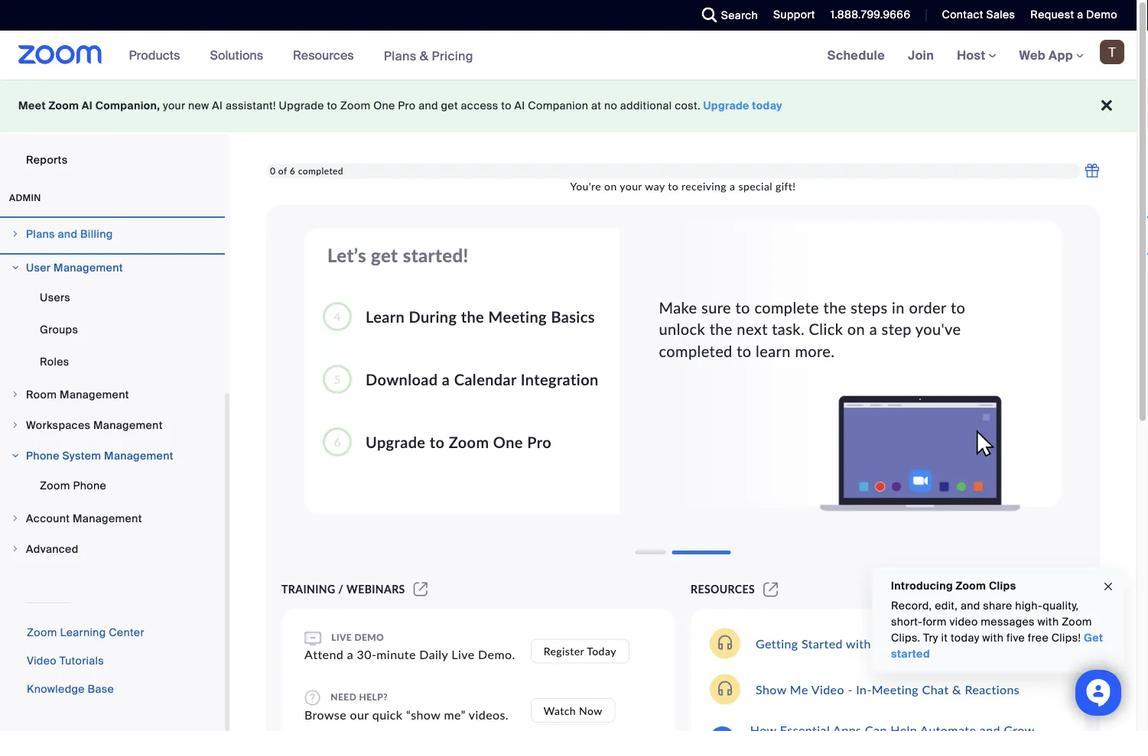 Task type: locate. For each thing, give the bounding box(es) containing it.
with
[[1038, 615, 1059, 629], [982, 631, 1004, 645], [846, 636, 871, 651]]

and up video
[[961, 599, 980, 613]]

pro down integration
[[527, 433, 551, 451]]

0 horizontal spatial &
[[420, 48, 429, 64]]

2 horizontal spatial upgrade
[[703, 99, 749, 113]]

plans up user
[[26, 227, 55, 241]]

2 horizontal spatial and
[[961, 599, 980, 613]]

schedule link
[[816, 31, 897, 80]]

1 horizontal spatial and
[[419, 99, 438, 113]]

app
[[1049, 47, 1073, 63]]

0 vertical spatial on
[[604, 180, 617, 193]]

right image inside user management menu item
[[11, 263, 20, 272]]

window new image for resources
[[761, 583, 781, 596]]

support link
[[762, 0, 819, 31], [773, 8, 815, 22]]

meetings navigation
[[816, 31, 1137, 81]]

solutions
[[210, 47, 263, 63]]

the
[[823, 298, 847, 317], [461, 307, 484, 326], [710, 320, 733, 339]]

edit,
[[935, 599, 958, 613]]

your inside meet zoom ai companion, footer
[[163, 99, 185, 113]]

pro inside meet zoom ai companion, footer
[[398, 99, 416, 113]]

knowledge
[[27, 682, 85, 696]]

and inside menu item
[[58, 227, 77, 241]]

1 window new image from the left
[[411, 583, 430, 596]]

management up advanced menu item
[[73, 511, 142, 525]]

room management menu item
[[0, 380, 225, 409]]

video
[[27, 654, 57, 668], [811, 682, 844, 697]]

window new image right resources on the bottom right of page
[[761, 583, 781, 596]]

1 horizontal spatial ai
[[212, 99, 223, 113]]

right image left room on the left
[[11, 390, 20, 399]]

host
[[957, 47, 989, 63]]

on
[[604, 180, 617, 193], [847, 320, 865, 339]]

plans
[[384, 48, 417, 64], [26, 227, 55, 241]]

and inside meet zoom ai companion, footer
[[419, 99, 438, 113]]

in
[[892, 298, 905, 317]]

five
[[1007, 631, 1025, 645]]

meeting down started
[[872, 682, 919, 697]]

3 right image from the top
[[11, 451, 20, 460]]

0 vertical spatial &
[[420, 48, 429, 64]]

to right access
[[501, 99, 512, 113]]

you're on your way to receiving a special gift!
[[570, 180, 796, 193]]

the up click
[[823, 298, 847, 317]]

right image left user
[[11, 263, 20, 272]]

a left special
[[730, 180, 735, 193]]

right image inside plans and billing menu item
[[11, 229, 20, 239]]

zoom phone link
[[0, 470, 225, 501]]

your left new
[[163, 99, 185, 113]]

today
[[752, 99, 783, 113], [951, 631, 980, 645]]

pro down plans & pricing
[[398, 99, 416, 113]]

0 horizontal spatial the
[[461, 307, 484, 326]]

zoom up clips!
[[1062, 615, 1092, 629]]

videos.
[[469, 707, 509, 722]]

0
[[270, 165, 276, 176]]

let's
[[327, 244, 366, 266]]

learn
[[756, 342, 791, 360]]

1 horizontal spatial get
[[441, 99, 458, 113]]

right image left the system
[[11, 451, 20, 460]]

user management menu
[[0, 282, 225, 379]]

watch now
[[544, 704, 602, 717]]

video tutorials link
[[27, 654, 104, 668]]

4 right image from the top
[[11, 514, 20, 523]]

high-
[[1015, 599, 1043, 613]]

0 horizontal spatial meeting
[[488, 307, 547, 326]]

1 horizontal spatial today
[[951, 631, 980, 645]]

management for workspaces management
[[93, 418, 163, 432]]

right image left "advanced"
[[11, 545, 20, 554]]

attend a 30-minute daily live demo.
[[304, 647, 515, 662]]

daily
[[419, 647, 448, 662]]

plans inside product information navigation
[[384, 48, 417, 64]]

phone down the system
[[73, 478, 106, 493]]

0 horizontal spatial get
[[371, 244, 398, 266]]

ai left companion,
[[82, 99, 93, 113]]

1.888.799.9666 button up schedule
[[819, 0, 914, 31]]

1 vertical spatial and
[[58, 227, 77, 241]]

in-
[[856, 682, 872, 697]]

1 horizontal spatial upgrade
[[366, 433, 426, 451]]

management for user management
[[54, 260, 123, 275]]

0 vertical spatial phone
[[26, 449, 59, 463]]

plans inside menu item
[[26, 227, 55, 241]]

complete
[[754, 298, 819, 317]]

a left demo
[[1077, 8, 1083, 22]]

0 vertical spatial plans
[[384, 48, 417, 64]]

1 vertical spatial completed
[[659, 342, 733, 360]]

get left access
[[441, 99, 458, 113]]

1 vertical spatial on
[[847, 320, 865, 339]]

with right 'started'
[[846, 636, 871, 651]]

completed down unlock
[[659, 342, 733, 360]]

1 horizontal spatial completed
[[659, 342, 733, 360]]

minute
[[377, 647, 416, 662]]

3 right image from the top
[[11, 545, 20, 554]]

1 horizontal spatial your
[[620, 180, 642, 193]]

next
[[737, 320, 768, 339]]

0 vertical spatial one
[[373, 99, 395, 113]]

& right chat
[[952, 682, 961, 697]]

1 horizontal spatial meeting
[[872, 682, 919, 697]]

video
[[950, 615, 978, 629]]

2 vertical spatial right image
[[11, 545, 20, 554]]

2 window new image from the left
[[761, 583, 781, 596]]

1 horizontal spatial the
[[710, 320, 733, 339]]

0 vertical spatial your
[[163, 99, 185, 113]]

watch
[[544, 704, 576, 717]]

to up the you've
[[951, 298, 965, 317]]

cost.
[[675, 99, 700, 113]]

today inside record, edit, and share high-quality, short-form video messages with zoom clips. try it today with five free clips!
[[951, 631, 980, 645]]

learning
[[60, 626, 106, 640]]

upgrade down download
[[366, 433, 426, 451]]

on down steps
[[847, 320, 865, 339]]

1 ai from the left
[[82, 99, 93, 113]]

ai right new
[[212, 99, 223, 113]]

web
[[1019, 47, 1046, 63]]

right image
[[11, 229, 20, 239], [11, 421, 20, 430], [11, 545, 20, 554]]

/
[[338, 583, 344, 596]]

& left pricing
[[420, 48, 429, 64]]

roles
[[40, 355, 69, 369]]

1 horizontal spatial &
[[952, 682, 961, 697]]

0 horizontal spatial and
[[58, 227, 77, 241]]

host button
[[957, 47, 996, 63]]

1 vertical spatial pro
[[527, 433, 551, 451]]

1 vertical spatial plans
[[26, 227, 55, 241]]

workspaces management menu item
[[0, 411, 225, 440]]

2 vertical spatial and
[[961, 599, 980, 613]]

the right during
[[461, 307, 484, 326]]

and down plans & pricing
[[419, 99, 438, 113]]

right image down admin at the left top of page
[[11, 229, 20, 239]]

a left 30-
[[347, 647, 353, 662]]

1 vertical spatial video
[[811, 682, 844, 697]]

upgrade down product information navigation
[[279, 99, 324, 113]]

1 vertical spatial phone
[[73, 478, 106, 493]]

phone down workspaces
[[26, 449, 59, 463]]

completed right the of
[[298, 165, 343, 176]]

get right let's
[[371, 244, 398, 266]]

one down plans & pricing
[[373, 99, 395, 113]]

reports
[[26, 153, 68, 167]]

today
[[587, 645, 616, 658]]

2 horizontal spatial ai
[[514, 99, 525, 113]]

you've
[[915, 320, 961, 339]]

1 vertical spatial right image
[[11, 421, 20, 430]]

window new image right webinars
[[411, 583, 430, 596]]

the down sure
[[710, 320, 733, 339]]

0 vertical spatial pro
[[398, 99, 416, 113]]

a for request a demo
[[1077, 8, 1083, 22]]

and left billing
[[58, 227, 77, 241]]

live demo
[[329, 632, 384, 643]]

1 horizontal spatial window new image
[[761, 583, 781, 596]]

account management menu item
[[0, 504, 225, 533]]

right image left workspaces
[[11, 421, 20, 430]]

0 vertical spatial today
[[752, 99, 783, 113]]

right image
[[11, 263, 20, 272], [11, 390, 20, 399], [11, 451, 20, 460], [11, 514, 20, 523]]

zoom up account at the bottom left of the page
[[40, 478, 70, 493]]

one inside meet zoom ai companion, footer
[[373, 99, 395, 113]]

6 right the of
[[290, 165, 295, 176]]

contact sales link
[[930, 0, 1019, 31], [942, 8, 1015, 22]]

phone
[[26, 449, 59, 463], [73, 478, 106, 493]]

0 horizontal spatial completed
[[298, 165, 343, 176]]

started
[[891, 647, 930, 661]]

1 horizontal spatial one
[[493, 433, 523, 451]]

0 vertical spatial video
[[27, 654, 57, 668]]

0 horizontal spatial pro
[[398, 99, 416, 113]]

to down download
[[430, 433, 445, 451]]

plans up meet zoom ai companion, your new ai assistant! upgrade to zoom one pro and get access to ai companion at no additional cost. upgrade today
[[384, 48, 417, 64]]

0 horizontal spatial today
[[752, 99, 783, 113]]

a down steps
[[869, 320, 877, 339]]

right image left account at the bottom left of the page
[[11, 514, 20, 523]]

tutorials
[[59, 654, 104, 668]]

0 horizontal spatial your
[[163, 99, 185, 113]]

access
[[461, 99, 498, 113]]

your left way
[[620, 180, 642, 193]]

1 right image from the top
[[11, 263, 20, 272]]

video up knowledge
[[27, 654, 57, 668]]

0 vertical spatial get
[[441, 99, 458, 113]]

close image
[[1102, 578, 1114, 596]]

with down messages
[[982, 631, 1004, 645]]

0 horizontal spatial ai
[[82, 99, 93, 113]]

one down calendar
[[493, 433, 523, 451]]

to down resources dropdown button
[[327, 99, 337, 113]]

with up free
[[1038, 615, 1059, 629]]

sure
[[701, 298, 731, 317]]

get inside meet zoom ai companion, footer
[[441, 99, 458, 113]]

download
[[366, 370, 438, 389]]

1 vertical spatial today
[[951, 631, 980, 645]]

right image for workspaces
[[11, 421, 20, 430]]

and inside record, edit, and share high-quality, short-form video messages with zoom clips. try it today with five free clips!
[[961, 599, 980, 613]]

admin menu menu
[[0, 220, 225, 565]]

quality,
[[1043, 599, 1079, 613]]

plans & pricing link
[[384, 48, 473, 64], [384, 48, 473, 64]]

groups link
[[0, 314, 225, 345]]

0 vertical spatial and
[[419, 99, 438, 113]]

zoom down download a calendar integration
[[449, 433, 489, 451]]

management up workspaces management
[[60, 387, 129, 402]]

demo.
[[478, 647, 515, 662]]

phone system management menu item
[[0, 441, 225, 470]]

a for attend a 30-minute daily live demo.
[[347, 647, 353, 662]]

0 vertical spatial right image
[[11, 229, 20, 239]]

on right the you're
[[604, 180, 617, 193]]

your
[[163, 99, 185, 113], [620, 180, 642, 193]]

1 horizontal spatial 6
[[334, 434, 341, 449]]

video left -
[[811, 682, 844, 697]]

management down billing
[[54, 260, 123, 275]]

1 horizontal spatial on
[[847, 320, 865, 339]]

way
[[645, 180, 665, 193]]

completed inside make sure to complete the steps in order to unlock the next task. click on a step you've completed to learn more.
[[659, 342, 733, 360]]

order
[[909, 298, 946, 317]]

right image inside room management menu item
[[11, 390, 20, 399]]

introducing zoom clips
[[891, 579, 1016, 593]]

need help?
[[328, 691, 388, 702]]

0 vertical spatial meeting
[[488, 307, 547, 326]]

products
[[129, 47, 180, 63]]

1 vertical spatial &
[[952, 682, 961, 697]]

base
[[88, 682, 114, 696]]

upgrade today link
[[703, 99, 783, 113]]

register today
[[544, 645, 616, 658]]

window new image for training / webinars
[[411, 583, 430, 596]]

management down room management menu item
[[93, 418, 163, 432]]

get
[[1084, 631, 1103, 645]]

1 horizontal spatial plans
[[384, 48, 417, 64]]

upgrade right cost.
[[703, 99, 749, 113]]

resources button
[[293, 31, 361, 80]]

right image inside workspaces management menu item
[[11, 421, 20, 430]]

pro
[[398, 99, 416, 113], [527, 433, 551, 451]]

right image inside account management menu item
[[11, 514, 20, 523]]

upgrade
[[279, 99, 324, 113], [703, 99, 749, 113], [366, 433, 426, 451]]

0 horizontal spatial window new image
[[411, 583, 430, 596]]

right image inside phone system management menu item
[[11, 451, 20, 460]]

ai left companion on the top of the page
[[514, 99, 525, 113]]

0 horizontal spatial plans
[[26, 227, 55, 241]]

1 right image from the top
[[11, 229, 20, 239]]

0 horizontal spatial upgrade
[[279, 99, 324, 113]]

a left calendar
[[442, 370, 450, 389]]

zoom inside record, edit, and share high-quality, short-form video messages with zoom clips. try it today with five free clips!
[[1062, 615, 1092, 629]]

0 vertical spatial completed
[[298, 165, 343, 176]]

zoom up video tutorials
[[27, 626, 57, 640]]

2 right image from the top
[[11, 390, 20, 399]]

system
[[62, 449, 101, 463]]

contact
[[942, 8, 983, 22]]

management for account management
[[73, 511, 142, 525]]

1 horizontal spatial with
[[982, 631, 1004, 645]]

attend
[[304, 647, 344, 662]]

zoom up scheduler
[[49, 99, 79, 113]]

2 right image from the top
[[11, 421, 20, 430]]

meeting left basics
[[488, 307, 547, 326]]

6 down 5
[[334, 434, 341, 449]]

0 vertical spatial 6
[[290, 165, 295, 176]]

management
[[54, 260, 123, 275], [60, 387, 129, 402], [93, 418, 163, 432], [104, 449, 173, 463], [73, 511, 142, 525]]

zoom down resources dropdown button
[[340, 99, 371, 113]]

need
[[331, 691, 357, 702]]

help?
[[359, 691, 388, 702]]

new
[[188, 99, 209, 113]]

advanced
[[26, 542, 79, 556]]

window new image
[[411, 583, 430, 596], [761, 583, 781, 596]]

banner
[[0, 31, 1137, 81]]

0 horizontal spatial phone
[[26, 449, 59, 463]]

room
[[26, 387, 57, 402]]

0 horizontal spatial one
[[373, 99, 395, 113]]

& inside product information navigation
[[420, 48, 429, 64]]



Task type: describe. For each thing, give the bounding box(es) containing it.
click
[[809, 320, 843, 339]]

product information navigation
[[117, 31, 485, 81]]

4
[[334, 309, 341, 324]]

download a calendar integration
[[366, 370, 599, 389]]

plans for plans and billing
[[26, 227, 55, 241]]

plans and billing
[[26, 227, 113, 241]]

today inside meet zoom ai companion, footer
[[752, 99, 783, 113]]

scheduler
[[26, 120, 80, 135]]

2 horizontal spatial the
[[823, 298, 847, 317]]

zoom learning center link
[[27, 626, 144, 640]]

to up next
[[735, 298, 750, 317]]

make
[[659, 298, 697, 317]]

management for room management
[[60, 387, 129, 402]]

roles link
[[0, 346, 225, 377]]

messages
[[981, 615, 1035, 629]]

0 horizontal spatial on
[[604, 180, 617, 193]]

meet
[[18, 99, 46, 113]]

user management menu item
[[0, 253, 225, 282]]

right image for user management
[[11, 263, 20, 272]]

0 of 6 completed
[[270, 165, 343, 176]]

zoom left "clips"
[[956, 579, 986, 593]]

phone inside menu item
[[26, 449, 59, 463]]

contact sales
[[942, 8, 1015, 22]]

demo
[[1086, 8, 1118, 22]]

task.
[[772, 320, 805, 339]]

1 vertical spatial one
[[493, 433, 523, 451]]

zoom phone
[[40, 478, 106, 493]]

"show
[[406, 707, 440, 722]]

right image for account management
[[11, 514, 20, 523]]

try
[[923, 631, 938, 645]]

video tutorials
[[27, 654, 104, 668]]

1 vertical spatial get
[[371, 244, 398, 266]]

request
[[1031, 8, 1074, 22]]

more.
[[795, 342, 835, 360]]

zoom down short-
[[875, 636, 907, 651]]

upgrade to zoom one pro
[[366, 433, 551, 451]]

-
[[848, 682, 853, 697]]

workspaces management
[[26, 418, 163, 432]]

groups
[[40, 322, 78, 337]]

webinars
[[347, 583, 405, 596]]

admin
[[9, 192, 41, 204]]

get started
[[891, 631, 1103, 661]]

clips
[[989, 579, 1016, 593]]

0 horizontal spatial 6
[[290, 165, 295, 176]]

1 horizontal spatial video
[[811, 682, 844, 697]]

additional
[[620, 99, 672, 113]]

live
[[452, 647, 475, 662]]

clips!
[[1052, 631, 1081, 645]]

no
[[604, 99, 617, 113]]

assistant!
[[226, 99, 276, 113]]

browse
[[304, 707, 347, 722]]

plans and billing menu item
[[0, 220, 225, 252]]

on inside make sure to complete the steps in order to unlock the next task. click on a step you've completed to learn more.
[[847, 320, 865, 339]]

companion
[[528, 99, 588, 113]]

1 horizontal spatial phone
[[73, 478, 106, 493]]

getting started with zoom
[[756, 636, 907, 651]]

2 horizontal spatial with
[[1038, 615, 1059, 629]]

right image for phone system management
[[11, 451, 20, 460]]

to right way
[[668, 180, 679, 193]]

right image for room management
[[11, 390, 20, 399]]

3 ai from the left
[[514, 99, 525, 113]]

users link
[[0, 282, 225, 313]]

started!
[[403, 244, 469, 266]]

chat
[[922, 682, 949, 697]]

personal menu menu
[[0, 0, 225, 177]]

zoom inside zoom phone link
[[40, 478, 70, 493]]

2 ai from the left
[[212, 99, 223, 113]]

step
[[882, 320, 912, 339]]

1 vertical spatial meeting
[[872, 682, 919, 697]]

get started link
[[891, 631, 1103, 661]]

free
[[1028, 631, 1049, 645]]

meet zoom ai companion, footer
[[0, 80, 1137, 132]]

a for download a calendar integration
[[442, 370, 450, 389]]

1 vertical spatial 6
[[334, 434, 341, 449]]

30-
[[357, 647, 377, 662]]

share
[[983, 599, 1012, 613]]

room management
[[26, 387, 129, 402]]

getting started with zoom link
[[756, 636, 907, 651]]

register
[[544, 645, 584, 658]]

special
[[738, 180, 773, 193]]

banner containing products
[[0, 31, 1137, 81]]

basics
[[551, 307, 595, 326]]

billing
[[80, 227, 113, 241]]

profile picture image
[[1100, 40, 1124, 64]]

search button
[[690, 0, 762, 31]]

0 horizontal spatial video
[[27, 654, 57, 668]]

1 horizontal spatial pro
[[527, 433, 551, 451]]

form
[[923, 615, 947, 629]]

management up zoom phone link
[[104, 449, 173, 463]]

during
[[409, 307, 457, 326]]

zoom logo image
[[18, 45, 102, 64]]

web app button
[[1019, 47, 1084, 63]]

workspaces
[[26, 418, 90, 432]]

of
[[278, 165, 287, 176]]

join
[[908, 47, 934, 63]]

now
[[579, 704, 602, 717]]

right image inside advanced menu item
[[11, 545, 20, 554]]

advanced menu item
[[0, 535, 225, 564]]

at
[[591, 99, 601, 113]]

1.888.799.9666 button up schedule link
[[831, 8, 911, 22]]

right image for plans
[[11, 229, 20, 239]]

show me video - in-meeting chat & reactions link
[[756, 682, 1020, 697]]

1.888.799.9666
[[831, 8, 911, 22]]

a inside make sure to complete the steps in order to unlock the next task. click on a step you've completed to learn more.
[[869, 320, 877, 339]]

learn
[[366, 307, 405, 326]]

plans for plans & pricing
[[384, 48, 417, 64]]

schedule
[[827, 47, 885, 63]]

resources
[[293, 47, 354, 63]]

record,
[[891, 599, 932, 613]]

unlock
[[659, 320, 705, 339]]

quick
[[372, 707, 403, 722]]

knowledge base
[[27, 682, 114, 696]]

5
[[334, 371, 341, 386]]

1 vertical spatial your
[[620, 180, 642, 193]]

sales
[[986, 8, 1015, 22]]

phone system management
[[26, 449, 173, 463]]

0 horizontal spatial with
[[846, 636, 871, 651]]

pricing
[[432, 48, 473, 64]]

support
[[773, 8, 815, 22]]

you're
[[570, 180, 601, 193]]

training
[[281, 583, 335, 596]]

to down next
[[737, 342, 752, 360]]

let's get started!
[[327, 244, 469, 266]]



Task type: vqa. For each thing, say whether or not it's contained in the screenshot.
on within the the Make sure to complete the steps in order to unlock the next task. Click on a step you've completed to learn more.
yes



